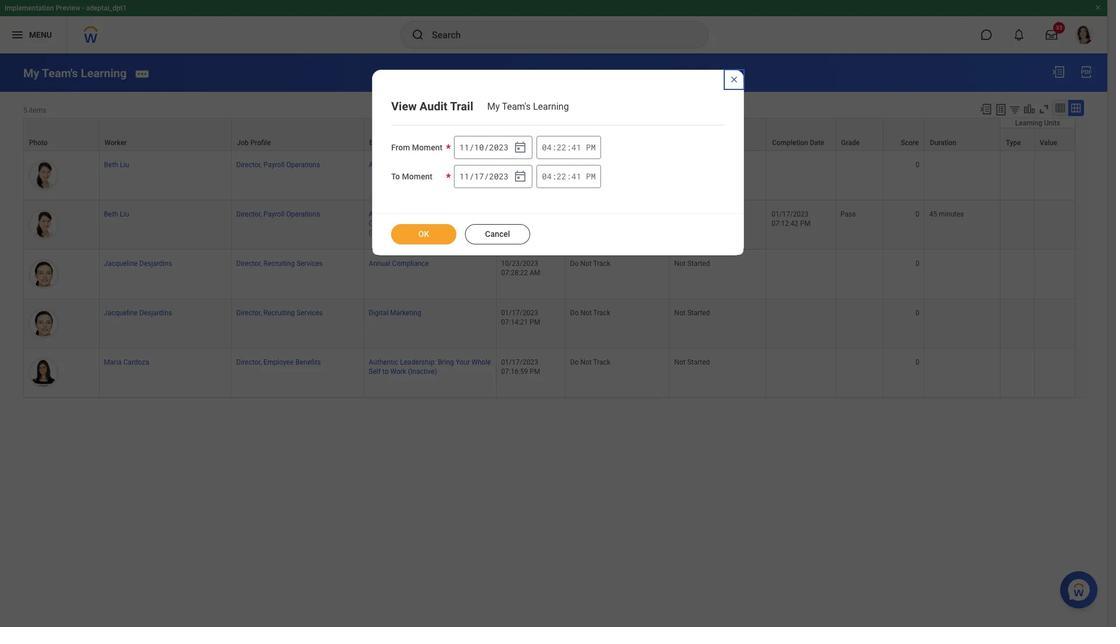 Task type: describe. For each thing, give the bounding box(es) containing it.
not started element for 01/17/2023 07:16:59 pm
[[674, 356, 710, 367]]

track for 01/17/2023 07:14:21 pm
[[593, 309, 610, 317]]

3 row from the top
[[23, 151, 1075, 200]]

1 annual from the top
[[369, 161, 390, 169]]

beth liu for 01/17/2023 07:12:21 pm
[[104, 210, 129, 218]]

score button
[[884, 118, 924, 150]]

digital marketing
[[369, 309, 421, 317]]

communication
[[369, 220, 418, 228]]

1 director, from the top
[[236, 161, 262, 169]]

cardoza
[[123, 359, 149, 367]]

45 minutes
[[929, 210, 964, 218]]

worker
[[105, 139, 127, 147]]

1 track from the top
[[593, 161, 610, 169]]

learning units
[[1015, 119, 1060, 127]]

advanced
[[369, 210, 399, 218]]

ok
[[418, 230, 429, 239]]

second spin button for 11 / 17 / 2023
[[571, 171, 581, 182]]

-
[[82, 4, 84, 12]]

adeptai_dpt1
[[86, 4, 127, 12]]

2 annual compliance link from the top
[[369, 257, 429, 268]]

view audit trail
[[391, 99, 473, 113]]

01/17/2023 for 07:16:59
[[501, 359, 538, 367]]

units
[[1044, 119, 1060, 127]]

status
[[608, 139, 628, 147]]

row containing type
[[23, 128, 1075, 151]]

maria cardoza
[[104, 359, 149, 367]]

authentic leadership: bring your whole self to work (inactive) link
[[369, 356, 491, 376]]

do for 01/17/2023 07:14:21 pm
[[570, 309, 579, 317]]

from moment group
[[454, 136, 533, 159]]

worker button
[[99, 118, 231, 150]]

leadership:
[[400, 359, 436, 367]]

job profile button
[[232, 118, 364, 150]]

content
[[396, 139, 421, 147]]

my team's learning element inside the view audit trail dialog
[[487, 101, 576, 112]]

beth for 10/23/2023
[[104, 161, 118, 169]]

search image
[[411, 28, 425, 42]]

benefits
[[295, 359, 321, 367]]

advanced business development: communication and negotiation (inactive)
[[369, 210, 474, 237]]

job
[[237, 139, 249, 147]]

/ right 17
[[484, 171, 489, 182]]

learning inside popup button
[[1015, 119, 1042, 127]]

digital marketing link
[[369, 307, 421, 317]]

authentic leadership: bring your whole self to work (inactive)
[[369, 359, 491, 376]]

0 for annual compliance
[[915, 260, 919, 268]]

fullscreen image
[[1038, 103, 1050, 116]]

registration date button
[[496, 118, 565, 150]]

your
[[456, 359, 470, 367]]

director, for advanced business development: communication and negotiation (inactive)
[[236, 210, 262, 218]]

5 items
[[23, 106, 46, 114]]

calendar image for 11 / 17 / 2023
[[513, 170, 527, 184]]

row containing learning units
[[23, 118, 1075, 151]]

to moment
[[391, 172, 432, 181]]

04 : 22 : 41 pm for 11 / 10 / 2023
[[542, 142, 596, 153]]

audit
[[420, 99, 447, 113]]

completed element
[[674, 208, 708, 218]]

attendance status
[[571, 139, 628, 147]]

payroll for 10/23/2023 07:28:22 am
[[263, 161, 285, 169]]

director, for annual compliance
[[236, 260, 262, 268]]

liu for 10/23/2023
[[120, 161, 129, 169]]

pm for 01/17/2023 07:12:21 pm
[[530, 220, 540, 228]]

export to excel image for export to worksheets image
[[979, 103, 992, 116]]

jacqueline for digital marketing
[[104, 309, 138, 317]]

07:14:21
[[501, 319, 528, 327]]

beth liu for 10/23/2023 07:28:22 am
[[104, 161, 129, 169]]

employee's photo (beth liu) image for toolbar in the my team's learning main content
[[28, 160, 59, 191]]

close environment banner image
[[1095, 4, 1102, 11]]

1 employee's photo (jacqueline desjardins) image from the top
[[28, 259, 59, 289]]

authentic
[[369, 359, 398, 367]]

business
[[401, 210, 429, 218]]

director, payroll operations for 10/23/2023
[[236, 161, 320, 169]]

maria
[[104, 359, 122, 367]]

am for director, recruiting services
[[530, 269, 540, 277]]

my team's learning inside the view audit trail dialog
[[487, 101, 569, 112]]

5
[[23, 106, 27, 114]]

implementation preview -   adeptai_dpt1
[[5, 4, 127, 12]]

10/23/2023 for director, payroll operations
[[501, 161, 538, 169]]

grade
[[841, 139, 860, 147]]

0 for digital marketing
[[915, 309, 919, 317]]

11 for 11 / 17 / 2023
[[459, 171, 469, 182]]

jacqueline desjardins link for annual
[[104, 257, 172, 268]]

profile logan mcneil element
[[1068, 22, 1100, 48]]

2023 for 11 / 17 / 2023
[[489, 171, 509, 182]]

director, recruiting services for digital marketing
[[236, 309, 323, 317]]

10/23/2023 07:28:22 am for operations
[[501, 161, 540, 178]]

director, employee benefits link
[[236, 356, 321, 367]]

not started for 10/23/2023 07:28:22 am
[[674, 260, 710, 268]]

director, employee benefits
[[236, 359, 321, 367]]

duration
[[930, 139, 956, 147]]

completed
[[674, 210, 708, 218]]

hour spin button for 11 / 17 / 2023
[[542, 171, 552, 182]]

type
[[1006, 139, 1021, 147]]

07:12:42
[[772, 220, 798, 228]]

do not track for 10/23/2023 07:28:22 am
[[570, 260, 610, 268]]

my team's learning inside main content
[[23, 66, 127, 80]]

services for digital marketing
[[296, 309, 323, 317]]

registration
[[502, 139, 540, 147]]

41 for 11 / 10 / 2023
[[571, 142, 581, 153]]

completion date button
[[767, 118, 835, 150]]

digital
[[369, 309, 388, 317]]

to moment group
[[454, 165, 533, 188]]

1 do not track element from the top
[[570, 159, 610, 169]]

whole
[[472, 359, 491, 367]]

maria cardoza link
[[104, 356, 149, 367]]

track for 01/17/2023 07:16:59 pm
[[593, 359, 610, 367]]

before or after midday spin button for 11 / 10 / 2023
[[586, 142, 596, 153]]

2023 for 11 / 10 / 2023
[[489, 142, 509, 153]]

duration button
[[925, 118, 1000, 150]]

11 / 17 / 2023
[[459, 171, 509, 182]]

minutes
[[939, 210, 964, 218]]

advanced business development: communication and negotiation (inactive) link
[[369, 208, 474, 237]]

director, recruiting services for annual compliance
[[236, 260, 323, 268]]

2 annual compliance from the top
[[369, 260, 429, 268]]

6 row from the top
[[23, 299, 1075, 349]]

01/17/2023 07:14:21 pm
[[501, 309, 540, 327]]

(inactive) inside 'authentic leadership: bring your whole self to work (inactive)'
[[408, 368, 437, 376]]

from
[[391, 143, 410, 152]]

recruiting for annual compliance
[[263, 260, 295, 268]]

self
[[369, 368, 381, 376]]

implementation
[[5, 4, 54, 12]]

date for completion date
[[810, 139, 824, 147]]

5 row from the top
[[23, 250, 1075, 299]]

marketing
[[390, 309, 421, 317]]

to
[[391, 172, 400, 181]]

01/17/2023 07:12:42 pm
[[772, 210, 811, 228]]

photo button
[[24, 118, 99, 150]]

director, payroll operations link for 01/17/2023
[[236, 208, 320, 218]]

implementation preview -   adeptai_dpt1 banner
[[0, 0, 1107, 53]]

director, recruiting services link for annual
[[236, 257, 323, 268]]

completion
[[772, 139, 808, 147]]

work
[[390, 368, 406, 376]]

development:
[[431, 210, 474, 218]]

payroll for 01/17/2023 07:12:21 pm
[[263, 210, 285, 218]]

41 for 11 / 17 / 2023
[[571, 171, 581, 182]]

type button
[[1001, 128, 1034, 150]]

value button
[[1034, 128, 1075, 150]]

do for 01/17/2023 07:12:21 pm
[[570, 210, 579, 218]]

toolbar inside my team's learning main content
[[974, 100, 1084, 118]]

pm for 01/17/2023 07:14:21 pm
[[530, 319, 540, 327]]

07:16:59
[[501, 368, 528, 376]]

photo
[[29, 139, 48, 147]]

07:28:22 for director, recruiting services
[[501, 269, 528, 277]]

pm for 01/17/2023 07:16:59 pm
[[530, 368, 540, 376]]

ok button
[[391, 224, 456, 245]]

date for registration date
[[541, 139, 556, 147]]

operations for 10/23/2023 07:28:22 am
[[286, 161, 320, 169]]

view
[[391, 99, 417, 113]]

preview
[[56, 4, 80, 12]]

desjardins for digital
[[139, 309, 172, 317]]

and
[[420, 220, 431, 228]]

to
[[382, 368, 389, 376]]

22 for 11 / 17 / 2023
[[557, 171, 566, 182]]

my team's learning main content
[[0, 53, 1107, 409]]

04 for 11 / 17 / 2023
[[542, 171, 552, 182]]

do not track element for 01/17/2023 07:14:21 pm
[[570, 307, 610, 317]]

11 / 10 / 2023
[[459, 142, 509, 153]]

close edit position image
[[730, 75, 739, 84]]



Task type: locate. For each thing, give the bounding box(es) containing it.
1 vertical spatial employee's photo (beth liu) image
[[28, 210, 59, 240]]

annual down communication at the left of page
[[369, 260, 390, 268]]

2 do not track element from the top
[[570, 208, 610, 218]]

11 for 11 / 10 / 2023
[[459, 142, 469, 153]]

do for 10/23/2023 07:28:22 am
[[570, 260, 579, 268]]

1 vertical spatial 10/23/2023
[[501, 260, 538, 268]]

45
[[929, 210, 937, 218]]

11 inside to moment group
[[459, 171, 469, 182]]

11 inside from moment group
[[459, 142, 469, 153]]

07:12:21
[[501, 220, 528, 228]]

2 director, from the top
[[236, 210, 262, 218]]

beth liu link for 01/17/2023 07:12:21 pm
[[104, 208, 129, 218]]

1 calendar image from the top
[[513, 141, 527, 155]]

minute spin button left the 'attendance'
[[557, 142, 567, 153]]

10/23/2023 down registration
[[501, 161, 538, 169]]

2 desjardins from the top
[[139, 309, 172, 317]]

hour spin button
[[542, 142, 552, 153], [542, 171, 552, 182]]

1 vertical spatial moment
[[402, 172, 432, 181]]

0 horizontal spatial my
[[23, 66, 39, 80]]

annual compliance
[[369, 161, 429, 169], [369, 260, 429, 268]]

1 not started from the top
[[674, 260, 710, 268]]

0 vertical spatial annual
[[369, 161, 390, 169]]

2 hour spin button from the top
[[542, 171, 552, 182]]

1 vertical spatial beth liu link
[[104, 208, 129, 218]]

pm inside 01/17/2023 07:14:21 pm
[[530, 319, 540, 327]]

annual compliance down ok button
[[369, 260, 429, 268]]

pm
[[586, 142, 596, 153], [586, 171, 596, 182], [530, 220, 540, 228], [800, 220, 811, 228], [530, 319, 540, 327], [530, 368, 540, 376]]

2 liu from the top
[[120, 210, 129, 218]]

1 vertical spatial beth
[[104, 210, 118, 218]]

10/23/2023 07:28:22 am
[[501, 161, 540, 178], [501, 260, 540, 277]]

1 04 from the top
[[542, 142, 552, 153]]

moment right 'to'
[[402, 172, 432, 181]]

1 04 : 22 : 41 pm from the top
[[542, 142, 596, 153]]

0 vertical spatial liu
[[120, 161, 129, 169]]

0 vertical spatial 04
[[542, 142, 552, 153]]

1 compliance from the top
[[392, 161, 429, 169]]

pm inside 01/17/2023 07:16:59 pm
[[530, 368, 540, 376]]

learning for the left my team's learning element
[[81, 66, 127, 80]]

pass element
[[841, 208, 856, 218]]

before or after midday spin button left status
[[586, 142, 596, 153]]

5 director, from the top
[[236, 359, 262, 367]]

2 not started from the top
[[674, 309, 710, 317]]

2023 inside from moment group
[[489, 142, 509, 153]]

2 second spin button from the top
[[571, 171, 581, 182]]

1 vertical spatial 11
[[459, 171, 469, 182]]

2 director, payroll operations link from the top
[[236, 208, 320, 218]]

learning units button
[[1001, 118, 1075, 128]]

1 vertical spatial my team's learning element
[[487, 101, 576, 112]]

01/17/2023 inside 01/17/2023 07:12:42 pm
[[772, 210, 809, 218]]

3 not started from the top
[[674, 359, 710, 367]]

moment
[[412, 143, 442, 152], [402, 172, 432, 181]]

01/17/2023 up 07:12:42
[[772, 210, 809, 218]]

minute spin button down registration date popup button
[[557, 171, 567, 182]]

minute spin button for 11 / 17 / 2023
[[557, 171, 567, 182]]

director, recruiting services link for digital
[[236, 307, 323, 317]]

select to filter grid data image
[[1009, 103, 1021, 116]]

3 director, from the top
[[236, 260, 262, 268]]

calendar image right 11 / 10 / 2023
[[513, 141, 527, 155]]

my up 5 items
[[23, 66, 39, 80]]

export to excel image
[[1052, 65, 1066, 79], [979, 103, 992, 116]]

04
[[542, 142, 552, 153], [542, 171, 552, 182]]

0 vertical spatial my team's learning element
[[23, 66, 127, 80]]

1 vertical spatial employee's photo (jacqueline desjardins) image
[[28, 309, 59, 339]]

pm down the 'attendance'
[[586, 171, 596, 182]]

not started
[[674, 260, 710, 268], [674, 309, 710, 317], [674, 359, 710, 367]]

cancel
[[485, 230, 510, 239]]

before or after midday spin button
[[586, 142, 596, 153], [586, 171, 596, 182]]

0 vertical spatial hour spin button
[[542, 142, 552, 153]]

compliance
[[392, 161, 429, 169], [392, 260, 429, 268]]

0 vertical spatial 2023
[[489, 142, 509, 153]]

not started element
[[674, 257, 710, 268], [674, 307, 710, 317], [674, 356, 710, 367]]

annual compliance link up 'to'
[[369, 159, 429, 169]]

1 beth liu link from the top
[[104, 159, 129, 169]]

second spin button
[[571, 142, 581, 153], [571, 171, 581, 182]]

1 vertical spatial beth liu
[[104, 210, 129, 218]]

4 director, from the top
[[236, 309, 262, 317]]

0 vertical spatial calendar image
[[513, 141, 527, 155]]

view audit trail dialog
[[372, 70, 744, 256]]

export to worksheets image
[[994, 103, 1008, 117]]

compliance down ok button
[[392, 260, 429, 268]]

01/17/2023 inside 01/17/2023 07:16:59 pm
[[501, 359, 538, 367]]

0 vertical spatial director, payroll operations link
[[236, 159, 320, 169]]

2 04 : 22 : 41 pm from the top
[[542, 171, 596, 182]]

0 vertical spatial payroll
[[263, 161, 285, 169]]

annual compliance link
[[369, 159, 429, 169], [369, 257, 429, 268]]

22
[[557, 142, 566, 153], [557, 171, 566, 182]]

1 annual compliance link from the top
[[369, 159, 429, 169]]

expand/collapse chart image
[[1023, 103, 1036, 116]]

pm inside "01/17/2023 07:12:21 pm"
[[530, 220, 540, 228]]

toolbar
[[974, 100, 1084, 118]]

0
[[915, 161, 919, 169], [915, 210, 919, 218], [915, 260, 919, 268], [915, 309, 919, 317], [915, 359, 919, 367]]

not started element for 10/23/2023 07:28:22 am
[[674, 257, 710, 268]]

trail
[[450, 99, 473, 113]]

2023 right "10"
[[489, 142, 509, 153]]

0 vertical spatial started
[[687, 260, 710, 268]]

moment for 11 / 10 / 2023
[[412, 143, 442, 152]]

7 row from the top
[[23, 349, 1075, 398]]

1 vertical spatial my team's learning
[[487, 101, 569, 112]]

2 track from the top
[[593, 210, 610, 218]]

export to excel image left view printable version (pdf) image
[[1052, 65, 1066, 79]]

01/17/2023 up 07:16:59
[[501, 359, 538, 367]]

: down the 'attendance'
[[567, 171, 571, 182]]

1 beth from the top
[[104, 161, 118, 169]]

1 vertical spatial second spin button
[[571, 171, 581, 182]]

2 recruiting from the top
[[263, 309, 295, 317]]

beth liu link for 10/23/2023 07:28:22 am
[[104, 159, 129, 169]]

0 vertical spatial minute spin button
[[557, 142, 567, 153]]

services for annual compliance
[[296, 260, 323, 268]]

director, payroll operations link for 10/23/2023
[[236, 159, 320, 169]]

1 vertical spatial 22
[[557, 171, 566, 182]]

am
[[530, 170, 540, 178], [530, 269, 540, 277]]

01/17/2023 07:16:59 pm
[[501, 359, 540, 376]]

1 vertical spatial jacqueline
[[104, 309, 138, 317]]

my team's learning element up registration date popup button
[[487, 101, 576, 112]]

1 vertical spatial (inactive)
[[408, 368, 437, 376]]

0 horizontal spatial my team's learning element
[[23, 66, 127, 80]]

41 left status
[[571, 142, 581, 153]]

2 employee's photo (jacqueline desjardins) image from the top
[[28, 309, 59, 339]]

my team's learning up registration date popup button
[[487, 101, 569, 112]]

annual compliance link down ok button
[[369, 257, 429, 268]]

01/17/2023 inside 01/17/2023 07:14:21 pm
[[501, 309, 538, 317]]

date right registration
[[541, 139, 556, 147]]

1 liu from the top
[[120, 161, 129, 169]]

10/23/2023 07:28:22 am down registration
[[501, 161, 540, 178]]

second spin button for 11 / 10 / 2023
[[571, 142, 581, 153]]

notifications large image
[[1013, 29, 1025, 41]]

do for 01/17/2023 07:16:59 pm
[[570, 359, 579, 367]]

minute spin button
[[557, 142, 567, 153], [557, 171, 567, 182]]

1 vertical spatial 07:28:22
[[501, 269, 528, 277]]

0 vertical spatial beth liu link
[[104, 159, 129, 169]]

2 11 from the top
[[459, 171, 469, 182]]

director, recruiting services link
[[236, 257, 323, 268], [236, 307, 323, 317]]

2023
[[489, 142, 509, 153], [489, 171, 509, 182]]

2 row from the top
[[23, 128, 1075, 151]]

1 vertical spatial desjardins
[[139, 309, 172, 317]]

beth
[[104, 161, 118, 169], [104, 210, 118, 218]]

1 vertical spatial 04
[[542, 171, 552, 182]]

0 vertical spatial 22
[[557, 142, 566, 153]]

2 beth from the top
[[104, 210, 118, 218]]

2 director, recruiting services link from the top
[[236, 307, 323, 317]]

(inactive) inside advanced business development: communication and negotiation (inactive)
[[369, 229, 398, 237]]

enrolled content button
[[364, 118, 496, 150]]

table image
[[1054, 102, 1066, 114]]

01/17/2023 inside "01/17/2023 07:12:21 pm"
[[501, 210, 538, 218]]

2 jacqueline from the top
[[104, 309, 138, 317]]

01/17/2023 07:12:21 pm
[[501, 210, 540, 228]]

5 0 from the top
[[915, 359, 919, 367]]

1 director, recruiting services link from the top
[[236, 257, 323, 268]]

employee
[[263, 359, 294, 367]]

0 vertical spatial 11
[[459, 142, 469, 153]]

10/23/2023 07:28:22 am for services
[[501, 260, 540, 277]]

1 horizontal spatial (inactive)
[[408, 368, 437, 376]]

1 vertical spatial 41
[[571, 171, 581, 182]]

my right trail
[[487, 101, 500, 112]]

team's up registration date popup button
[[502, 101, 531, 112]]

learning inside the view audit trail dialog
[[533, 101, 569, 112]]

(inactive) down leadership:
[[408, 368, 437, 376]]

do not track
[[570, 161, 610, 169], [570, 210, 610, 218], [570, 260, 610, 268], [570, 309, 610, 317], [570, 359, 610, 367]]

0 vertical spatial employee's photo (beth liu) image
[[28, 160, 59, 191]]

operations
[[286, 161, 320, 169], [286, 210, 320, 218]]

director, payroll operations for 01/17/2023
[[236, 210, 320, 218]]

0 horizontal spatial export to excel image
[[979, 103, 992, 116]]

bring
[[438, 359, 454, 367]]

: right registration date popup button
[[567, 142, 571, 153]]

1 vertical spatial export to excel image
[[979, 103, 992, 116]]

2 compliance from the top
[[392, 260, 429, 268]]

2 vertical spatial learning
[[1015, 119, 1042, 127]]

2 employee's photo (beth liu) image from the top
[[28, 210, 59, 240]]

score
[[901, 139, 919, 147]]

1 operations from the top
[[286, 161, 320, 169]]

2 beth liu link from the top
[[104, 208, 129, 218]]

10/23/2023 for director, recruiting services
[[501, 260, 538, 268]]

1 jacqueline desjardins from the top
[[104, 260, 172, 268]]

1 before or after midday spin button from the top
[[586, 142, 596, 153]]

calendar image inside to moment group
[[513, 170, 527, 184]]

am for director, payroll operations
[[530, 170, 540, 178]]

export to excel image left export to worksheets image
[[979, 103, 992, 116]]

: down registration date
[[552, 171, 557, 182]]

desjardins
[[139, 260, 172, 268], [139, 309, 172, 317]]

2 director, payroll operations from the top
[[236, 210, 320, 218]]

0 for authentic leadership: bring your whole self to work (inactive)
[[915, 359, 919, 367]]

am down registration date
[[530, 170, 540, 178]]

1 do from the top
[[570, 161, 579, 169]]

2 annual from the top
[[369, 260, 390, 268]]

completion date
[[772, 139, 824, 147]]

04 down registration date
[[542, 171, 552, 182]]

attendance
[[571, 139, 607, 147]]

3 track from the top
[[593, 260, 610, 268]]

1 employee's photo (beth liu) image from the top
[[28, 160, 59, 191]]

1 vertical spatial services
[[296, 309, 323, 317]]

1 vertical spatial learning
[[533, 101, 569, 112]]

team's for my team's learning element inside the view audit trail dialog
[[502, 101, 531, 112]]

pm right 07:14:21
[[530, 319, 540, 327]]

1 vertical spatial jacqueline desjardins
[[104, 309, 172, 317]]

10/23/2023 down cancel button
[[501, 260, 538, 268]]

jacqueline desjardins for annual
[[104, 260, 172, 268]]

annual compliance up 'to'
[[369, 161, 429, 169]]

services
[[296, 260, 323, 268], [296, 309, 323, 317]]

0 vertical spatial 04 : 22 : 41 pm
[[542, 142, 596, 153]]

11 left "10"
[[459, 142, 469, 153]]

employee's photo (maria cardoza) image
[[28, 358, 59, 388]]

3 do not track element from the top
[[570, 257, 610, 268]]

started for 01/17/2023 07:14:21 pm
[[687, 309, 710, 317]]

enrolled
[[369, 139, 395, 147]]

1 services from the top
[[296, 260, 323, 268]]

director, payroll operations link
[[236, 159, 320, 169], [236, 208, 320, 218]]

row
[[23, 118, 1075, 151], [23, 128, 1075, 151], [23, 151, 1075, 200], [23, 200, 1075, 250], [23, 250, 1075, 299], [23, 299, 1075, 349], [23, 349, 1075, 398]]

am up 01/17/2023 07:14:21 pm
[[530, 269, 540, 277]]

1 vertical spatial team's
[[502, 101, 531, 112]]

do not track element for 01/17/2023 07:12:21 pm
[[570, 208, 610, 218]]

5 track from the top
[[593, 359, 610, 367]]

second spin button down the 'attendance'
[[571, 171, 581, 182]]

1 41 from the top
[[571, 142, 581, 153]]

employee's photo (beth liu) image for row containing type
[[28, 210, 59, 240]]

1 horizontal spatial my
[[487, 101, 500, 112]]

before or after midday spin button down the 'attendance'
[[586, 171, 596, 182]]

1 not started element from the top
[[674, 257, 710, 268]]

5 do not track from the top
[[570, 359, 610, 367]]

my inside the view audit trail dialog
[[487, 101, 500, 112]]

director,
[[236, 161, 262, 169], [236, 210, 262, 218], [236, 260, 262, 268], [236, 309, 262, 317], [236, 359, 262, 367]]

0 vertical spatial second spin button
[[571, 142, 581, 153]]

04 : 22 : 41 pm
[[542, 142, 596, 153], [542, 171, 596, 182]]

calendar image inside from moment group
[[513, 141, 527, 155]]

1 second spin button from the top
[[571, 142, 581, 153]]

2 do from the top
[[570, 210, 579, 218]]

track for 10/23/2023 07:28:22 am
[[593, 260, 610, 268]]

track
[[593, 161, 610, 169], [593, 210, 610, 218], [593, 260, 610, 268], [593, 309, 610, 317], [593, 359, 610, 367]]

1 vertical spatial director, recruiting services
[[236, 309, 323, 317]]

1 vertical spatial not started element
[[674, 307, 710, 317]]

1 vertical spatial payroll
[[263, 210, 285, 218]]

0 vertical spatial beth liu
[[104, 161, 129, 169]]

0 vertical spatial moment
[[412, 143, 442, 152]]

0 vertical spatial (inactive)
[[369, 229, 398, 237]]

1 vertical spatial not started
[[674, 309, 710, 317]]

1 0 from the top
[[915, 161, 919, 169]]

1 date from the left
[[541, 139, 556, 147]]

4 do not track from the top
[[570, 309, 610, 317]]

team's
[[42, 66, 78, 80], [502, 101, 531, 112]]

5 do not track element from the top
[[570, 356, 610, 367]]

1 vertical spatial minute spin button
[[557, 171, 567, 182]]

01/17/2023 up the 07:12:21
[[501, 210, 538, 218]]

employee's photo (jacqueline desjardins) image
[[28, 259, 59, 289], [28, 309, 59, 339]]

learning for my team's learning element inside the view audit trail dialog
[[533, 101, 569, 112]]

moment for 11 / 17 / 2023
[[402, 172, 432, 181]]

1 row from the top
[[23, 118, 1075, 151]]

1 vertical spatial my
[[487, 101, 500, 112]]

1 do not track from the top
[[570, 161, 610, 169]]

1 jacqueline desjardins link from the top
[[104, 257, 172, 268]]

04 for 11 / 10 / 2023
[[542, 142, 552, 153]]

2 started from the top
[[687, 309, 710, 317]]

date
[[541, 139, 556, 147], [810, 139, 824, 147]]

not started for 01/17/2023 07:16:59 pm
[[674, 359, 710, 367]]

0 vertical spatial not started element
[[674, 257, 710, 268]]

01/17/2023 for 07:12:42
[[772, 210, 809, 218]]

employee's photo (beth liu) image
[[28, 160, 59, 191], [28, 210, 59, 240]]

enrolled content
[[369, 139, 421, 147]]

07:28:22 down registration
[[501, 170, 528, 178]]

2 04 from the top
[[542, 171, 552, 182]]

2 services from the top
[[296, 309, 323, 317]]

calendar image down registration
[[513, 170, 527, 184]]

pm right the 07:12:21
[[530, 220, 540, 228]]

3 not started element from the top
[[674, 356, 710, 367]]

22 for 11 / 10 / 2023
[[557, 142, 566, 153]]

beth liu link
[[104, 159, 129, 169], [104, 208, 129, 218]]

1 vertical spatial am
[[530, 269, 540, 277]]

team's for the left my team's learning element
[[42, 66, 78, 80]]

1 beth liu from the top
[[104, 161, 129, 169]]

director, recruiting services
[[236, 260, 323, 268], [236, 309, 323, 317]]

0 vertical spatial services
[[296, 260, 323, 268]]

10
[[474, 142, 484, 153]]

cancel button
[[465, 224, 530, 245]]

do not track for 01/17/2023 07:16:59 pm
[[570, 359, 610, 367]]

1 recruiting from the top
[[263, 260, 295, 268]]

0 horizontal spatial learning
[[81, 66, 127, 80]]

1 payroll from the top
[[263, 161, 285, 169]]

(inactive) down communication at the left of page
[[369, 229, 398, 237]]

1 minute spin button from the top
[[557, 142, 567, 153]]

team's inside the view audit trail dialog
[[502, 101, 531, 112]]

1 vertical spatial 10/23/2023 07:28:22 am
[[501, 260, 540, 277]]

11 left 17
[[459, 171, 469, 182]]

2 am from the top
[[530, 269, 540, 277]]

0 vertical spatial am
[[530, 170, 540, 178]]

07:28:22
[[501, 170, 528, 178], [501, 269, 528, 277]]

/ left 17
[[469, 171, 474, 182]]

41 down the 'attendance'
[[571, 171, 581, 182]]

hour spin button right registration
[[542, 142, 552, 153]]

from moment
[[391, 143, 442, 152]]

(inactive)
[[369, 229, 398, 237], [408, 368, 437, 376]]

row containing maria cardoza
[[23, 349, 1075, 398]]

0 vertical spatial my team's learning
[[23, 66, 127, 80]]

:
[[552, 142, 557, 153], [567, 142, 571, 153], [552, 171, 557, 182], [567, 171, 571, 182]]

calendar image
[[513, 141, 527, 155], [513, 170, 527, 184]]

minute spin button for 11 / 10 / 2023
[[557, 142, 567, 153]]

0 vertical spatial employee's photo (jacqueline desjardins) image
[[28, 259, 59, 289]]

0 horizontal spatial (inactive)
[[369, 229, 398, 237]]

desjardins for annual
[[139, 260, 172, 268]]

3 started from the top
[[687, 359, 710, 367]]

liu for 01/17/2023
[[120, 210, 129, 218]]

0 vertical spatial jacqueline
[[104, 260, 138, 268]]

1 am from the top
[[530, 170, 540, 178]]

0 vertical spatial my
[[23, 66, 39, 80]]

my team's learning element up items
[[23, 66, 127, 80]]

grade button
[[836, 118, 883, 150]]

2 do not track from the top
[[570, 210, 610, 218]]

jacqueline for annual compliance
[[104, 260, 138, 268]]

04 : 22 : 41 pm for 11 / 17 / 2023
[[542, 171, 596, 182]]

do not track element for 01/17/2023 07:16:59 pm
[[570, 356, 610, 367]]

pm inside 01/17/2023 07:12:42 pm
[[800, 220, 811, 228]]

1 director, payroll operations from the top
[[236, 161, 320, 169]]

do not track for 01/17/2023 07:14:21 pm
[[570, 309, 610, 317]]

do not track for 01/17/2023 07:12:21 pm
[[570, 210, 610, 218]]

do not track element for 10/23/2023 07:28:22 am
[[570, 257, 610, 268]]

1 vertical spatial recruiting
[[263, 309, 295, 317]]

/ right "10"
[[484, 142, 489, 153]]

items
[[29, 106, 46, 114]]

1 vertical spatial annual compliance link
[[369, 257, 429, 268]]

1 11 from the top
[[459, 142, 469, 153]]

profile
[[250, 139, 271, 147]]

3 do from the top
[[570, 260, 579, 268]]

2 calendar image from the top
[[513, 170, 527, 184]]

1 vertical spatial director, recruiting services link
[[236, 307, 323, 317]]

1 vertical spatial hour spin button
[[542, 171, 552, 182]]

date right completion
[[810, 139, 824, 147]]

1 2023 from the top
[[489, 142, 509, 153]]

payroll
[[263, 161, 285, 169], [263, 210, 285, 218]]

registration date
[[502, 139, 556, 147]]

01/17/2023 up 07:14:21
[[501, 309, 538, 317]]

team's inside main content
[[42, 66, 78, 80]]

1 vertical spatial 04 : 22 : 41 pm
[[542, 171, 596, 182]]

recruiting for digital marketing
[[263, 309, 295, 317]]

1 vertical spatial annual
[[369, 260, 390, 268]]

2 41 from the top
[[571, 171, 581, 182]]

compliance up to moment
[[392, 161, 429, 169]]

pm for 01/17/2023 07:12:42 pm
[[800, 220, 811, 228]]

: right registration
[[552, 142, 557, 153]]

not started element for 01/17/2023 07:14:21 pm
[[674, 307, 710, 317]]

2 not started element from the top
[[674, 307, 710, 317]]

my inside main content
[[23, 66, 39, 80]]

04 right registration
[[542, 142, 552, 153]]

07:28:22 for director, payroll operations
[[501, 170, 528, 178]]

1 10/23/2023 07:28:22 am from the top
[[501, 161, 540, 178]]

1 director, recruiting services from the top
[[236, 260, 323, 268]]

1 10/23/2023 from the top
[[501, 161, 538, 169]]

1 vertical spatial director, payroll operations link
[[236, 208, 320, 218]]

/ left "10"
[[469, 142, 474, 153]]

0 vertical spatial 41
[[571, 142, 581, 153]]

hour spin button down registration date
[[542, 171, 552, 182]]

2 jacqueline desjardins from the top
[[104, 309, 172, 317]]

0 horizontal spatial team's
[[42, 66, 78, 80]]

10/23/2023 07:28:22 am down cancel button
[[501, 260, 540, 277]]

pm right 07:12:42
[[800, 220, 811, 228]]

1 vertical spatial compliance
[[392, 260, 429, 268]]

second spin button left status
[[571, 142, 581, 153]]

team's up items
[[42, 66, 78, 80]]

1 horizontal spatial date
[[810, 139, 824, 147]]

inbox large image
[[1046, 29, 1057, 41]]

1 vertical spatial liu
[[120, 210, 129, 218]]

0 vertical spatial compliance
[[392, 161, 429, 169]]

1 22 from the top
[[557, 142, 566, 153]]

1 vertical spatial annual compliance
[[369, 260, 429, 268]]

5 do from the top
[[570, 359, 579, 367]]

4 row from the top
[[23, 200, 1075, 250]]

expand table image
[[1070, 102, 1082, 114]]

negotiation
[[433, 220, 469, 228]]

01/17/2023
[[501, 210, 538, 218], [772, 210, 809, 218], [501, 309, 538, 317], [501, 359, 538, 367]]

2 vertical spatial not started element
[[674, 356, 710, 367]]

1 vertical spatial operations
[[286, 210, 320, 218]]

0 vertical spatial not started
[[674, 260, 710, 268]]

/
[[469, 142, 474, 153], [484, 142, 489, 153], [469, 171, 474, 182], [484, 171, 489, 182]]

0 vertical spatial desjardins
[[139, 260, 172, 268]]

operations for 01/17/2023 07:12:21 pm
[[286, 210, 320, 218]]

calendar image for 11 / 10 / 2023
[[513, 141, 527, 155]]

2023 right 17
[[489, 171, 509, 182]]

07:28:22 down cancel button
[[501, 269, 528, 277]]

1 vertical spatial jacqueline desjardins link
[[104, 307, 172, 317]]

2 before or after midday spin button from the top
[[586, 171, 596, 182]]

4 track from the top
[[593, 309, 610, 317]]

1 horizontal spatial export to excel image
[[1052, 65, 1066, 79]]

1 jacqueline from the top
[[104, 260, 138, 268]]

my team's learning up items
[[23, 66, 127, 80]]

2 10/23/2023 07:28:22 am from the top
[[501, 260, 540, 277]]

22 down registration date popup button
[[557, 171, 566, 182]]

17
[[474, 171, 484, 182]]

2023 inside to moment group
[[489, 171, 509, 182]]

0 vertical spatial export to excel image
[[1052, 65, 1066, 79]]

01/17/2023 for 07:14:21
[[501, 309, 538, 317]]

2 vertical spatial started
[[687, 359, 710, 367]]

0 vertical spatial annual compliance
[[369, 161, 429, 169]]

41
[[571, 142, 581, 153], [571, 171, 581, 182]]

liu
[[120, 161, 129, 169], [120, 210, 129, 218]]

pm left status
[[586, 142, 596, 153]]

attendance status button
[[565, 118, 669, 150]]

1 director, payroll operations link from the top
[[236, 159, 320, 169]]

0 vertical spatial director, recruiting services
[[236, 260, 323, 268]]

1 horizontal spatial my team's learning
[[487, 101, 569, 112]]

annual down enrolled
[[369, 161, 390, 169]]

director, for authentic leadership: bring your whole self to work (inactive)
[[236, 359, 262, 367]]

export to excel image for view printable version (pdf) image
[[1052, 65, 1066, 79]]

1 vertical spatial director, payroll operations
[[236, 210, 320, 218]]

pass
[[841, 210, 856, 218]]

3 do not track from the top
[[570, 260, 610, 268]]

not started for 01/17/2023 07:14:21 pm
[[674, 309, 710, 317]]

2 2023 from the top
[[489, 171, 509, 182]]

my team's learning element
[[23, 66, 127, 80], [487, 101, 576, 112]]

do not track element
[[570, 159, 610, 169], [570, 208, 610, 218], [570, 257, 610, 268], [570, 307, 610, 317], [570, 356, 610, 367]]

0 horizontal spatial my team's learning
[[23, 66, 127, 80]]

moment right from
[[412, 143, 442, 152]]

0 vertical spatial beth
[[104, 161, 118, 169]]

22 left the 'attendance'
[[557, 142, 566, 153]]

cell
[[767, 151, 836, 200], [836, 151, 884, 200], [925, 151, 1001, 200], [1001, 151, 1034, 200], [1034, 151, 1075, 200], [1001, 200, 1034, 250], [1034, 200, 1075, 250], [767, 250, 836, 299], [836, 250, 884, 299], [925, 250, 1001, 299], [1001, 250, 1034, 299], [1034, 250, 1075, 299], [767, 299, 836, 349], [836, 299, 884, 349], [925, 299, 1001, 349], [1001, 299, 1034, 349], [1034, 299, 1075, 349], [767, 349, 836, 398], [836, 349, 884, 398], [925, 349, 1001, 398], [1001, 349, 1034, 398], [1034, 349, 1075, 398]]

1 horizontal spatial my team's learning element
[[487, 101, 576, 112]]

jacqueline desjardins link for digital
[[104, 307, 172, 317]]

jacqueline desjardins for digital
[[104, 309, 172, 317]]

2 jacqueline desjardins link from the top
[[104, 307, 172, 317]]

pm right 07:16:59
[[530, 368, 540, 376]]

before or after midday spin button for 11 / 17 / 2023
[[586, 171, 596, 182]]

0 horizontal spatial date
[[541, 139, 556, 147]]

1 vertical spatial before or after midday spin button
[[586, 171, 596, 182]]

started for 10/23/2023 07:28:22 am
[[687, 260, 710, 268]]

beth for 01/17/2023
[[104, 210, 118, 218]]

1 vertical spatial calendar image
[[513, 170, 527, 184]]

1 desjardins from the top
[[139, 260, 172, 268]]

1 annual compliance from the top
[[369, 161, 429, 169]]

0 vertical spatial jacqueline desjardins link
[[104, 257, 172, 268]]

hour spin button for 11 / 10 / 2023
[[542, 142, 552, 153]]

2 operations from the top
[[286, 210, 320, 218]]

0 for advanced business development: communication and negotiation (inactive)
[[915, 210, 919, 218]]

director, for digital marketing
[[236, 309, 262, 317]]

view printable version (pdf) image
[[1079, 65, 1093, 79]]

learning
[[81, 66, 127, 80], [533, 101, 569, 112], [1015, 119, 1042, 127]]

2 vertical spatial not started
[[674, 359, 710, 367]]

01/17/2023 for 07:12:21
[[501, 210, 538, 218]]



Task type: vqa. For each thing, say whether or not it's contained in the screenshot.
Toggle To Grid View image
no



